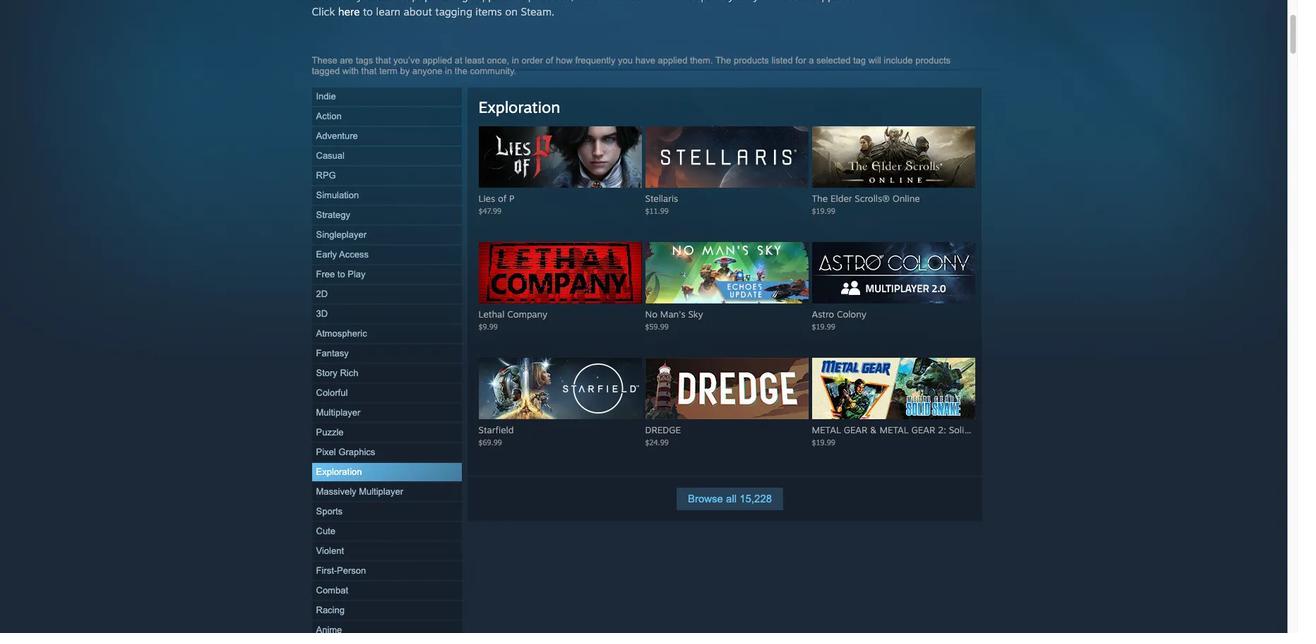 Task type: describe. For each thing, give the bounding box(es) containing it.
about
[[404, 5, 432, 18]]

0 horizontal spatial in
[[445, 66, 452, 76]]

browse all 15,228
[[688, 493, 772, 505]]

singleplayer
[[316, 230, 367, 240]]

snake
[[973, 425, 998, 436]]

once,
[[487, 55, 510, 66]]

will
[[869, 55, 882, 66]]

elder
[[831, 193, 853, 204]]

how
[[556, 55, 573, 66]]

browse
[[688, 493, 724, 505]]

tag
[[854, 55, 866, 66]]

fantasy
[[316, 348, 349, 359]]

strategy
[[316, 210, 350, 220]]

metal gear & metal gear 2: solid snake $19.99
[[812, 425, 998, 447]]

atmospheric
[[316, 329, 367, 339]]

1 horizontal spatial exploration
[[479, 98, 561, 117]]

all
[[726, 493, 737, 505]]

pixel graphics
[[316, 447, 375, 458]]

colorful
[[316, 388, 348, 399]]

lies of p $47.99
[[479, 193, 515, 216]]

15,228
[[740, 493, 772, 505]]

include
[[884, 55, 913, 66]]

frequently
[[576, 55, 616, 66]]

colony
[[837, 309, 867, 320]]

click
[[312, 5, 335, 18]]

lies
[[479, 193, 495, 204]]

starfield
[[479, 425, 514, 436]]

have
[[636, 55, 656, 66]]

story rich
[[316, 368, 359, 379]]

rich
[[340, 368, 359, 379]]

you've
[[394, 55, 420, 66]]

anyone
[[413, 66, 443, 76]]

at
[[455, 55, 463, 66]]

are
[[340, 55, 353, 66]]

rpg
[[316, 170, 336, 181]]

least
[[465, 55, 485, 66]]

no man's sky $59.99
[[646, 309, 704, 331]]

early access
[[316, 249, 369, 260]]

learn
[[376, 5, 401, 18]]

$11.99
[[646, 206, 669, 216]]

2:
[[938, 425, 947, 436]]

listed
[[772, 55, 793, 66]]

free
[[316, 269, 335, 280]]

$69.99
[[479, 438, 502, 447]]

solid
[[949, 425, 970, 436]]

that right 'with' at the top of page
[[362, 66, 377, 76]]

company
[[508, 309, 548, 320]]

combat
[[316, 586, 348, 596]]

massively
[[316, 487, 357, 497]]

dredge $24.99
[[646, 425, 681, 447]]

online
[[893, 193, 921, 204]]

of inside these are tags that you've applied at least once, in order of how frequently you have applied them. the products listed for a selected tag will include products tagged with that term by anyone in the community.
[[546, 55, 554, 66]]

items
[[476, 5, 502, 18]]

casual
[[316, 151, 345, 161]]

tags
[[356, 55, 373, 66]]

a
[[809, 55, 814, 66]]

sky
[[689, 309, 704, 320]]

the
[[455, 66, 468, 76]]

racing
[[316, 606, 345, 616]]

lethal company $9.99
[[479, 309, 548, 331]]

the elder scrolls® online $19.99
[[812, 193, 921, 216]]

dredge
[[646, 425, 681, 436]]

$24.99
[[646, 438, 669, 447]]

access
[[339, 249, 369, 260]]

2d
[[316, 289, 328, 300]]

here
[[338, 5, 360, 18]]

$47.99
[[479, 206, 502, 216]]

2 products from the left
[[916, 55, 951, 66]]

them.
[[690, 55, 713, 66]]

these
[[312, 55, 338, 66]]

sports
[[316, 507, 343, 517]]

graphics
[[339, 447, 375, 458]]

these are tags that you've applied at least once, in order of how frequently you have applied them. the products listed for a selected tag will include products tagged with that term by anyone in the community.
[[312, 55, 951, 76]]



Task type: locate. For each thing, give the bounding box(es) containing it.
early
[[316, 249, 337, 260]]

1 vertical spatial of
[[498, 193, 507, 204]]

1 horizontal spatial products
[[916, 55, 951, 66]]

astro
[[812, 309, 835, 320]]

pixel
[[316, 447, 336, 458]]

browse all 15,228 link
[[677, 488, 784, 511]]

adventure
[[316, 131, 358, 141]]

products left 'listed'
[[734, 55, 769, 66]]

with
[[343, 66, 359, 76]]

community.
[[470, 66, 517, 76]]

in left the
[[445, 66, 452, 76]]

1 horizontal spatial in
[[512, 55, 519, 66]]

here link
[[338, 5, 360, 18]]

0 horizontal spatial exploration
[[316, 467, 362, 478]]

1 vertical spatial $19.99
[[812, 322, 836, 331]]

to right here
[[363, 5, 373, 18]]

metal left the &
[[812, 425, 842, 436]]

1 vertical spatial multiplayer
[[359, 487, 404, 497]]

play
[[348, 269, 366, 280]]

puzzle
[[316, 428, 344, 438]]

man's
[[661, 309, 686, 320]]

&
[[871, 425, 877, 436]]

in
[[512, 55, 519, 66], [445, 66, 452, 76]]

1 vertical spatial the
[[812, 193, 828, 204]]

of left p
[[498, 193, 507, 204]]

term
[[379, 66, 398, 76]]

exploration
[[479, 98, 561, 117], [316, 467, 362, 478]]

the left elder
[[812, 193, 828, 204]]

that
[[376, 55, 391, 66], [362, 66, 377, 76]]

lethal
[[479, 309, 505, 320]]

$19.99 inside astro colony $19.99
[[812, 322, 836, 331]]

3 $19.99 from the top
[[812, 438, 836, 447]]

exploration up massively on the left of page
[[316, 467, 362, 478]]

0 vertical spatial the
[[716, 55, 732, 66]]

products
[[734, 55, 769, 66], [916, 55, 951, 66]]

gear left the &
[[844, 425, 868, 436]]

0 vertical spatial $19.99
[[812, 206, 836, 216]]

indie
[[316, 91, 336, 102]]

the
[[716, 55, 732, 66], [812, 193, 828, 204]]

gear
[[844, 425, 868, 436], [912, 425, 936, 436]]

2 gear from the left
[[912, 425, 936, 436]]

first-person
[[316, 566, 366, 577]]

tagging
[[436, 5, 473, 18]]

$9.99
[[479, 322, 498, 331]]

multiplayer
[[316, 408, 361, 418], [359, 487, 404, 497]]

0 vertical spatial exploration
[[479, 98, 561, 117]]

that right the tags
[[376, 55, 391, 66]]

$19.99
[[812, 206, 836, 216], [812, 322, 836, 331], [812, 438, 836, 447]]

1 horizontal spatial metal
[[880, 425, 909, 436]]

multiplayer down colorful
[[316, 408, 361, 418]]

exploration down community.
[[479, 98, 561, 117]]

3d
[[316, 309, 328, 319]]

of left how at the left
[[546, 55, 554, 66]]

2 metal from the left
[[880, 425, 909, 436]]

2 $19.99 from the top
[[812, 322, 836, 331]]

0 vertical spatial of
[[546, 55, 554, 66]]

steam.
[[521, 5, 555, 18]]

0 horizontal spatial to
[[338, 269, 345, 280]]

0 horizontal spatial products
[[734, 55, 769, 66]]

of
[[546, 55, 554, 66], [498, 193, 507, 204]]

multiplayer right massively on the left of page
[[359, 487, 404, 497]]

in left order
[[512, 55, 519, 66]]

to left the play
[[338, 269, 345, 280]]

no
[[646, 309, 658, 320]]

stellaris $11.99
[[646, 193, 679, 216]]

the right the them.
[[716, 55, 732, 66]]

person
[[337, 566, 366, 577]]

on
[[505, 5, 518, 18]]

p
[[509, 193, 515, 204]]

gear left 2:
[[912, 425, 936, 436]]

cute
[[316, 526, 336, 537]]

1 horizontal spatial of
[[546, 55, 554, 66]]

action
[[316, 111, 342, 122]]

selected
[[817, 55, 851, 66]]

1 horizontal spatial the
[[812, 193, 828, 204]]

1 horizontal spatial gear
[[912, 425, 936, 436]]

0 horizontal spatial metal
[[812, 425, 842, 436]]

for
[[796, 55, 807, 66]]

tagged
[[312, 66, 340, 76]]

1 vertical spatial to
[[338, 269, 345, 280]]

0 vertical spatial to
[[363, 5, 373, 18]]

of inside "lies of p $47.99"
[[498, 193, 507, 204]]

the inside the elder scrolls® online $19.99
[[812, 193, 828, 204]]

order
[[522, 55, 543, 66]]

free to play
[[316, 269, 366, 280]]

0 horizontal spatial gear
[[844, 425, 868, 436]]

to
[[363, 5, 373, 18], [338, 269, 345, 280]]

the inside these are tags that you've applied at least once, in order of how frequently you have applied them. the products listed for a selected tag will include products tagged with that term by anyone in the community.
[[716, 55, 732, 66]]

$19.99 inside the elder scrolls® online $19.99
[[812, 206, 836, 216]]

scrolls®
[[855, 193, 890, 204]]

2 applied from the left
[[658, 55, 688, 66]]

massively multiplayer
[[316, 487, 404, 497]]

$59.99
[[646, 322, 669, 331]]

0 horizontal spatial the
[[716, 55, 732, 66]]

1 products from the left
[[734, 55, 769, 66]]

0 horizontal spatial of
[[498, 193, 507, 204]]

story
[[316, 368, 338, 379]]

1 horizontal spatial applied
[[658, 55, 688, 66]]

1 horizontal spatial to
[[363, 5, 373, 18]]

exploration link
[[479, 98, 561, 117]]

by
[[400, 66, 410, 76]]

1 vertical spatial exploration
[[316, 467, 362, 478]]

products right include
[[916, 55, 951, 66]]

applied right have
[[658, 55, 688, 66]]

simulation
[[316, 190, 359, 201]]

astro colony $19.99
[[812, 309, 867, 331]]

$19.99 inside metal gear & metal gear 2: solid snake $19.99
[[812, 438, 836, 447]]

0 vertical spatial multiplayer
[[316, 408, 361, 418]]

stellaris
[[646, 193, 679, 204]]

1 metal from the left
[[812, 425, 842, 436]]

metal right the &
[[880, 425, 909, 436]]

2 vertical spatial $19.99
[[812, 438, 836, 447]]

violent
[[316, 546, 344, 557]]

1 applied from the left
[[423, 55, 452, 66]]

metal
[[812, 425, 842, 436], [880, 425, 909, 436]]

1 $19.99 from the top
[[812, 206, 836, 216]]

applied left at
[[423, 55, 452, 66]]

1 gear from the left
[[844, 425, 868, 436]]

0 horizontal spatial applied
[[423, 55, 452, 66]]



Task type: vqa. For each thing, say whether or not it's contained in the screenshot.
ERROR at the top left of page
no



